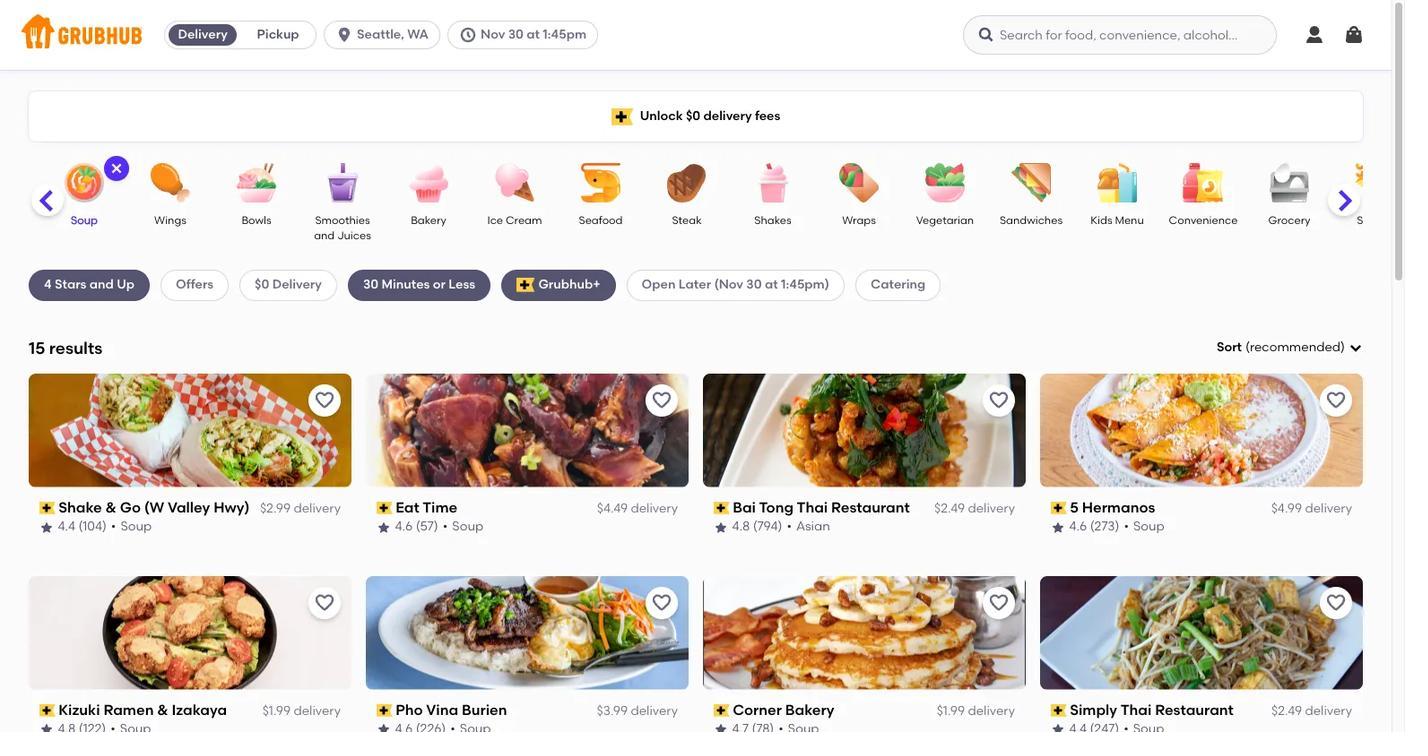 Task type: describe. For each thing, give the bounding box(es) containing it.
0 horizontal spatial svg image
[[109, 161, 124, 176]]

bowls
[[242, 214, 271, 227]]

)
[[1341, 340, 1345, 355]]

save this restaurant button for bai tong thai restaurant
[[983, 384, 1015, 417]]

$4.99
[[1271, 501, 1302, 517]]

1:45pm)
[[781, 277, 829, 293]]

seattle, wa
[[357, 27, 429, 42]]

(57)
[[416, 520, 439, 535]]

subscription pass image for eat time
[[377, 502, 392, 515]]

pickup
[[257, 27, 299, 42]]

wraps image
[[828, 163, 890, 203]]

(273)
[[1090, 520, 1120, 535]]

save this restaurant button for eat time
[[646, 384, 678, 417]]

wings image
[[139, 163, 202, 203]]

svg image inside nov 30 at 1:45pm button
[[459, 26, 477, 44]]

pho vina burien
[[396, 702, 508, 719]]

star icon image for kizuki ramen & izakaya
[[39, 723, 54, 733]]

1 vertical spatial thai
[[1121, 702, 1152, 719]]

1 vertical spatial delivery
[[272, 277, 322, 293]]

seattle,
[[357, 27, 404, 42]]

4
[[44, 277, 52, 293]]

seafood image
[[569, 163, 632, 203]]

nov
[[481, 27, 505, 42]]

open later (nov 30 at 1:45pm)
[[642, 277, 829, 293]]

15
[[29, 338, 45, 358]]

later
[[679, 277, 711, 293]]

1 vertical spatial at
[[765, 277, 778, 293]]

$1.99 delivery for kizuki ramen & izakaya
[[262, 704, 341, 719]]

minutes
[[382, 277, 430, 293]]

save this restaurant button for corner bakery
[[983, 587, 1015, 619]]

recommended
[[1250, 340, 1341, 355]]

wa
[[407, 27, 429, 42]]

smoothies and juices image
[[311, 163, 374, 203]]

star icon image for simply thai restaurant
[[1051, 723, 1065, 733]]

delivery for pho vina burien
[[631, 704, 678, 719]]

pho
[[396, 702, 423, 719]]

vegetarian image
[[914, 163, 976, 203]]

wings
[[154, 214, 186, 227]]

2 horizontal spatial svg image
[[1343, 24, 1365, 46]]

delivery for corner bakery
[[968, 704, 1015, 719]]

subscription pass image for simply thai restaurant
[[1051, 705, 1067, 717]]

fees
[[755, 108, 780, 124]]

ice cream image
[[483, 163, 546, 203]]

$2.49 for bai tong thai restaurant
[[934, 501, 965, 517]]

$1.99 for kizuki ramen & izakaya
[[262, 704, 291, 719]]

• for hermanos
[[1124, 520, 1129, 535]]

hwy)
[[214, 499, 250, 516]]

corner bakery
[[733, 702, 835, 719]]

5 hermanos logo image
[[1040, 374, 1363, 488]]

vegetarian
[[916, 214, 974, 227]]

none field containing sort
[[1217, 339, 1363, 357]]

save this restaurant button for 5 hermanos
[[1320, 384, 1352, 417]]

soup for shake
[[121, 520, 152, 535]]

grubhub plus flag logo image for grubhub+
[[517, 278, 535, 293]]

4.4 (104)
[[58, 520, 107, 535]]

juices
[[337, 230, 371, 242]]

donuts image
[[0, 163, 30, 203]]

at inside button
[[527, 27, 540, 42]]

(104)
[[79, 520, 107, 535]]

0 vertical spatial restaurant
[[832, 499, 910, 516]]

menu
[[1115, 214, 1144, 227]]

save this restaurant image for 5 hermanos
[[1325, 390, 1347, 411]]

kizuki
[[59, 702, 100, 719]]

simply thai restaurant logo image
[[1040, 576, 1363, 690]]

asian
[[797, 520, 831, 535]]

eat time logo image
[[366, 374, 689, 488]]

4.4
[[58, 520, 76, 535]]

4.6 (57)
[[395, 520, 439, 535]]

$2.49 for simply thai restaurant
[[1272, 704, 1302, 719]]

snacks image
[[1344, 163, 1405, 203]]

smoothies and juices
[[314, 214, 371, 242]]

convenience
[[1169, 214, 1238, 227]]

4.6 (273)
[[1070, 520, 1120, 535]]

• for time
[[443, 520, 448, 535]]

$2.49 delivery for simply thai restaurant
[[1272, 704, 1352, 719]]

$4.49
[[597, 501, 628, 517]]

star icon image for 5 hermanos
[[1051, 521, 1065, 535]]

delivery button
[[165, 21, 240, 49]]

delivery for kizuki ramen & izakaya
[[294, 704, 341, 719]]

delivery for 5 hermanos
[[1305, 501, 1352, 517]]

cream
[[506, 214, 542, 227]]

1 horizontal spatial bakery
[[786, 702, 835, 719]]

star icon image for bai tong thai restaurant
[[714, 521, 728, 535]]

soup for 5
[[1134, 520, 1165, 535]]

corner
[[733, 702, 782, 719]]

ice cream
[[487, 214, 542, 227]]

subscription pass image for corner bakery
[[714, 705, 730, 717]]

kids
[[1091, 214, 1112, 227]]

sort ( recommended )
[[1217, 340, 1345, 355]]

• for &
[[111, 520, 116, 535]]

go
[[120, 499, 141, 516]]

kizuki ramen & izakaya logo image
[[29, 576, 351, 690]]

save this restaurant button for simply thai restaurant
[[1320, 587, 1352, 619]]

simply thai restaurant
[[1070, 702, 1234, 719]]

pickup button
[[240, 21, 316, 49]]

delivery for simply thai restaurant
[[1305, 704, 1352, 719]]

subscription pass image for shake & go (w valley hwy)
[[39, 502, 55, 515]]

save this restaurant button for pho vina burien
[[646, 587, 678, 619]]

$2.49 delivery for bai tong thai restaurant
[[934, 501, 1015, 517]]

0 vertical spatial $0
[[686, 108, 700, 124]]

steak
[[672, 214, 702, 227]]

vina
[[427, 702, 459, 719]]

5 hermanos
[[1070, 499, 1156, 516]]

sandwiches image
[[1000, 163, 1063, 203]]

subscription pass image for kizuki ramen & izakaya
[[39, 705, 55, 717]]

main navigation navigation
[[0, 0, 1392, 70]]

• soup for &
[[111, 520, 152, 535]]

4.6 for 5
[[1070, 520, 1087, 535]]

time
[[423, 499, 458, 516]]

subscription pass image for pho vina burien
[[377, 705, 392, 717]]

izakaya
[[172, 702, 227, 719]]

snacks
[[1357, 214, 1394, 227]]

tong
[[759, 499, 794, 516]]

svg image inside seattle, wa "button"
[[335, 26, 353, 44]]

30 minutes or less
[[363, 277, 475, 293]]

0 horizontal spatial 30
[[363, 277, 379, 293]]

4.8
[[733, 520, 750, 535]]

$1.99 for corner bakery
[[937, 704, 965, 719]]

$2.99
[[260, 501, 291, 517]]

ice
[[487, 214, 503, 227]]

offers
[[176, 277, 214, 293]]

(
[[1246, 340, 1250, 355]]

results
[[49, 338, 102, 358]]

unlock $0 delivery fees
[[640, 108, 780, 124]]

delivery for shake & go (w valley hwy)
[[294, 501, 341, 517]]

$0 delivery
[[255, 277, 322, 293]]

15 results
[[29, 338, 102, 358]]

less
[[449, 277, 475, 293]]

shake & go (w valley hwy)
[[59, 499, 250, 516]]

save this restaurant image for bai tong thai restaurant
[[988, 390, 1010, 411]]

simply
[[1070, 702, 1118, 719]]

0 horizontal spatial &
[[106, 499, 117, 516]]



Task type: locate. For each thing, give the bounding box(es) containing it.
0 horizontal spatial $2.49
[[934, 501, 965, 517]]

subscription pass image
[[39, 502, 55, 515], [377, 502, 392, 515], [1051, 705, 1067, 717]]

sandwiches
[[1000, 214, 1063, 227]]

(794)
[[753, 520, 783, 535]]

1 horizontal spatial save this restaurant image
[[988, 390, 1010, 411]]

4.6 for eat
[[395, 520, 413, 535]]

open
[[642, 277, 676, 293]]

svg image
[[1304, 24, 1325, 46], [459, 26, 477, 44], [977, 26, 995, 44], [1349, 341, 1363, 355]]

subscription pass image left kizuki
[[39, 705, 55, 717]]

restaurant
[[832, 499, 910, 516], [1156, 702, 1234, 719]]

$0 down bowls
[[255, 277, 269, 293]]

1 horizontal spatial &
[[158, 702, 169, 719]]

• soup
[[111, 520, 152, 535], [443, 520, 484, 535], [1124, 520, 1165, 535]]

soup down go
[[121, 520, 152, 535]]

kids menu
[[1091, 214, 1144, 227]]

0 vertical spatial &
[[106, 499, 117, 516]]

5
[[1070, 499, 1079, 516]]

valley
[[168, 499, 211, 516]]

(nov
[[714, 277, 743, 293]]

2 • from the left
[[443, 520, 448, 535]]

soup down time
[[453, 520, 484, 535]]

0 vertical spatial grubhub plus flag logo image
[[611, 108, 633, 125]]

grocery
[[1268, 214, 1310, 227]]

$0
[[686, 108, 700, 124], [255, 277, 269, 293]]

wraps
[[842, 214, 876, 227]]

1 $1.99 from the left
[[262, 704, 291, 719]]

•
[[111, 520, 116, 535], [443, 520, 448, 535], [787, 520, 792, 535], [1124, 520, 1129, 535]]

delivery
[[178, 27, 228, 42], [272, 277, 322, 293]]

1 horizontal spatial • soup
[[443, 520, 484, 535]]

bakery
[[411, 214, 446, 227], [786, 702, 835, 719]]

delivery down smoothies and juices
[[272, 277, 322, 293]]

$3.99
[[597, 704, 628, 719]]

1 vertical spatial bakery
[[786, 702, 835, 719]]

at left 1:45pm
[[527, 27, 540, 42]]

1 vertical spatial &
[[158, 702, 169, 719]]

soup
[[71, 214, 98, 227], [121, 520, 152, 535], [453, 520, 484, 535], [1134, 520, 1165, 535]]

delivery inside button
[[178, 27, 228, 42]]

delivery for bai tong thai restaurant
[[968, 501, 1015, 517]]

1 horizontal spatial 4.6
[[1070, 520, 1087, 535]]

save this restaurant button
[[308, 384, 341, 417], [646, 384, 678, 417], [983, 384, 1015, 417], [1320, 384, 1352, 417], [308, 587, 341, 619], [646, 587, 678, 619], [983, 587, 1015, 619], [1320, 587, 1352, 619]]

1 vertical spatial $2.49
[[1272, 704, 1302, 719]]

shakes
[[754, 214, 791, 227]]

0 horizontal spatial save this restaurant image
[[651, 592, 673, 614]]

stars
[[55, 277, 86, 293]]

bakery image
[[397, 163, 460, 203]]

star icon image for corner bakery
[[714, 723, 728, 733]]

eat time
[[396, 499, 458, 516]]

2 horizontal spatial • soup
[[1124, 520, 1165, 535]]

30 right the (nov
[[746, 277, 762, 293]]

1 horizontal spatial svg image
[[335, 26, 353, 44]]

save this restaurant button for shake & go (w valley hwy)
[[308, 384, 341, 417]]

• soup down hermanos
[[1124, 520, 1165, 535]]

eat
[[396, 499, 420, 516]]

4.6
[[395, 520, 413, 535], [1070, 520, 1087, 535]]

restaurant down bai tong thai restaurant logo
[[832, 499, 910, 516]]

subscription pass image for bai tong thai restaurant
[[714, 502, 730, 515]]

soup image
[[53, 163, 116, 203]]

bowls image
[[225, 163, 288, 203]]

• soup down time
[[443, 520, 484, 535]]

&
[[106, 499, 117, 516], [158, 702, 169, 719]]

0 horizontal spatial • soup
[[111, 520, 152, 535]]

Search for food, convenience, alcohol... search field
[[963, 15, 1277, 55]]

• soup for hermanos
[[1124, 520, 1165, 535]]

4.8 (794)
[[733, 520, 783, 535]]

star icon image for shake & go (w valley hwy)
[[39, 521, 54, 535]]

nov 30 at 1:45pm
[[481, 27, 586, 42]]

hermanos
[[1082, 499, 1156, 516]]

2 $1.99 delivery from the left
[[937, 704, 1015, 719]]

30
[[508, 27, 524, 42], [363, 277, 379, 293], [746, 277, 762, 293]]

soup down soup image
[[71, 214, 98, 227]]

up
[[117, 277, 135, 293]]

delivery left pickup on the top of page
[[178, 27, 228, 42]]

2 horizontal spatial subscription pass image
[[1051, 705, 1067, 717]]

save this restaurant image for shake & go (w valley hwy)
[[314, 390, 335, 411]]

4 stars and up
[[44, 277, 135, 293]]

subscription pass image for 5 hermanos
[[1051, 502, 1067, 515]]

save this restaurant button for kizuki ramen & izakaya
[[308, 587, 341, 619]]

save this restaurant image for kizuki ramen & izakaya
[[314, 592, 335, 614]]

save this restaurant image for simply thai restaurant
[[1325, 592, 1347, 614]]

1 horizontal spatial $2.49
[[1272, 704, 1302, 719]]

smoothies
[[315, 214, 370, 227]]

bakery down bakery image
[[411, 214, 446, 227]]

2 $1.99 from the left
[[937, 704, 965, 719]]

subscription pass image left bai
[[714, 502, 730, 515]]

(w
[[145, 499, 165, 516]]

burien
[[462, 702, 508, 719]]

$1.99 delivery for corner bakery
[[937, 704, 1015, 719]]

subscription pass image
[[714, 502, 730, 515], [1051, 502, 1067, 515], [39, 705, 55, 717], [377, 705, 392, 717], [714, 705, 730, 717]]

shake & go (w valley hwy) logo image
[[29, 374, 351, 488]]

at left 1:45pm)
[[765, 277, 778, 293]]

kids menu image
[[1086, 163, 1149, 203]]

bai tong thai restaurant logo image
[[703, 374, 1026, 488]]

$0 right unlock
[[686, 108, 700, 124]]

subscription pass image left corner
[[714, 705, 730, 717]]

1 horizontal spatial $2.49 delivery
[[1272, 704, 1352, 719]]

4 • from the left
[[1124, 520, 1129, 535]]

• soup for time
[[443, 520, 484, 535]]

grubhub+
[[538, 277, 600, 293]]

nov 30 at 1:45pm button
[[447, 21, 605, 49]]

seafood
[[579, 214, 623, 227]]

restaurant down simply thai restaurant logo
[[1156, 702, 1234, 719]]

thai up asian
[[797, 499, 828, 516]]

• soup down go
[[111, 520, 152, 535]]

bai
[[733, 499, 756, 516]]

corner bakery logo image
[[703, 576, 1026, 690]]

3 • from the left
[[787, 520, 792, 535]]

convenience image
[[1172, 163, 1235, 203]]

or
[[433, 277, 446, 293]]

0 horizontal spatial bakery
[[411, 214, 446, 227]]

• asian
[[787, 520, 831, 535]]

& right ramen
[[158, 702, 169, 719]]

and inside smoothies and juices
[[314, 230, 335, 242]]

0 vertical spatial at
[[527, 27, 540, 42]]

0 horizontal spatial and
[[89, 277, 114, 293]]

unlock
[[640, 108, 683, 124]]

save this restaurant image
[[314, 390, 335, 411], [651, 390, 673, 411], [314, 592, 335, 614], [988, 592, 1010, 614], [1325, 592, 1347, 614]]

1 horizontal spatial $1.99 delivery
[[937, 704, 1015, 719]]

grubhub plus flag logo image
[[611, 108, 633, 125], [517, 278, 535, 293]]

1 horizontal spatial and
[[314, 230, 335, 242]]

1 vertical spatial $2.49 delivery
[[1272, 704, 1352, 719]]

1 vertical spatial and
[[89, 277, 114, 293]]

1 horizontal spatial at
[[765, 277, 778, 293]]

delivery for eat time
[[631, 501, 678, 517]]

0 horizontal spatial thai
[[797, 499, 828, 516]]

save this restaurant image for eat time
[[651, 390, 673, 411]]

0 vertical spatial delivery
[[178, 27, 228, 42]]

ramen
[[104, 702, 154, 719]]

1 horizontal spatial subscription pass image
[[377, 502, 392, 515]]

0 vertical spatial thai
[[797, 499, 828, 516]]

grubhub plus flag logo image left grubhub+
[[517, 278, 535, 293]]

0 horizontal spatial $2.49 delivery
[[934, 501, 1015, 517]]

4.6 down eat
[[395, 520, 413, 535]]

• down hermanos
[[1124, 520, 1129, 535]]

$4.99 delivery
[[1271, 501, 1352, 517]]

sort
[[1217, 340, 1242, 355]]

bai tong thai restaurant
[[733, 499, 910, 516]]

1 4.6 from the left
[[395, 520, 413, 535]]

$1.99 delivery
[[262, 704, 341, 719], [937, 704, 1015, 719]]

shakes image
[[742, 163, 804, 203]]

$1.99
[[262, 704, 291, 719], [937, 704, 965, 719]]

grubhub plus flag logo image for unlock $0 delivery fees
[[611, 108, 633, 125]]

save this restaurant image
[[988, 390, 1010, 411], [1325, 390, 1347, 411], [651, 592, 673, 614]]

30 inside button
[[508, 27, 524, 42]]

30 right nov
[[508, 27, 524, 42]]

$3.99 delivery
[[597, 704, 678, 719]]

svg image
[[1343, 24, 1365, 46], [335, 26, 353, 44], [109, 161, 124, 176]]

1 $1.99 delivery from the left
[[262, 704, 341, 719]]

1 horizontal spatial delivery
[[272, 277, 322, 293]]

4.6 down 5
[[1070, 520, 1087, 535]]

0 horizontal spatial delivery
[[178, 27, 228, 42]]

save this restaurant image for pho vina burien
[[651, 592, 673, 614]]

1 horizontal spatial $0
[[686, 108, 700, 124]]

1 horizontal spatial 30
[[508, 27, 524, 42]]

0 horizontal spatial $1.99
[[262, 704, 291, 719]]

$2.49
[[934, 501, 965, 517], [1272, 704, 1302, 719]]

delivery
[[703, 108, 752, 124], [294, 501, 341, 517], [631, 501, 678, 517], [968, 501, 1015, 517], [1305, 501, 1352, 517], [294, 704, 341, 719], [631, 704, 678, 719], [968, 704, 1015, 719], [1305, 704, 1352, 719]]

2 horizontal spatial 30
[[746, 277, 762, 293]]

1 vertical spatial restaurant
[[1156, 702, 1234, 719]]

1 horizontal spatial thai
[[1121, 702, 1152, 719]]

0 horizontal spatial restaurant
[[832, 499, 910, 516]]

soup for eat
[[453, 520, 484, 535]]

subscription pass image left 'simply'
[[1051, 705, 1067, 717]]

and
[[314, 230, 335, 242], [89, 277, 114, 293]]

• right (794)
[[787, 520, 792, 535]]

0 vertical spatial and
[[314, 230, 335, 242]]

1 horizontal spatial $1.99
[[937, 704, 965, 719]]

shake
[[59, 499, 102, 516]]

& left go
[[106, 499, 117, 516]]

kizuki ramen & izakaya
[[59, 702, 227, 719]]

soup down hermanos
[[1134, 520, 1165, 535]]

1 horizontal spatial restaurant
[[1156, 702, 1234, 719]]

• right (104)
[[111, 520, 116, 535]]

bakery right corner
[[786, 702, 835, 719]]

thai right 'simply'
[[1121, 702, 1152, 719]]

0 horizontal spatial 4.6
[[395, 520, 413, 535]]

subscription pass image left pho
[[377, 705, 392, 717]]

$2.49 delivery
[[934, 501, 1015, 517], [1272, 704, 1352, 719]]

3 • soup from the left
[[1124, 520, 1165, 535]]

2 horizontal spatial save this restaurant image
[[1325, 390, 1347, 411]]

0 vertical spatial bakery
[[411, 214, 446, 227]]

0 vertical spatial $2.49
[[934, 501, 965, 517]]

1 horizontal spatial grubhub plus flag logo image
[[611, 108, 633, 125]]

1 vertical spatial grubhub plus flag logo image
[[517, 278, 535, 293]]

None field
[[1217, 339, 1363, 357]]

grubhub plus flag logo image left unlock
[[611, 108, 633, 125]]

1 vertical spatial $0
[[255, 277, 269, 293]]

subscription pass image left eat
[[377, 502, 392, 515]]

subscription pass image left shake
[[39, 502, 55, 515]]

• for tong
[[787, 520, 792, 535]]

save this restaurant image for corner bakery
[[988, 592, 1010, 614]]

2 • soup from the left
[[443, 520, 484, 535]]

grocery image
[[1258, 163, 1321, 203]]

$2.99 delivery
[[260, 501, 341, 517]]

0 horizontal spatial $0
[[255, 277, 269, 293]]

1 • from the left
[[111, 520, 116, 535]]

pho vina burien logo image
[[366, 576, 689, 690]]

star icon image for pho vina burien
[[377, 723, 391, 733]]

seattle, wa button
[[324, 21, 447, 49]]

30 left minutes
[[363, 277, 379, 293]]

catering
[[871, 277, 926, 293]]

and left the 'up'
[[89, 277, 114, 293]]

steak image
[[655, 163, 718, 203]]

0 horizontal spatial $1.99 delivery
[[262, 704, 341, 719]]

1 • soup from the left
[[111, 520, 152, 535]]

star icon image for eat time
[[377, 521, 391, 535]]

0 horizontal spatial grubhub plus flag logo image
[[517, 278, 535, 293]]

and down smoothies
[[314, 230, 335, 242]]

0 horizontal spatial at
[[527, 27, 540, 42]]

0 horizontal spatial subscription pass image
[[39, 502, 55, 515]]

• right (57)
[[443, 520, 448, 535]]

subscription pass image left 5
[[1051, 502, 1067, 515]]

star icon image
[[39, 521, 54, 535], [377, 521, 391, 535], [714, 521, 728, 535], [1051, 521, 1065, 535], [39, 723, 54, 733], [377, 723, 391, 733], [714, 723, 728, 733], [1051, 723, 1065, 733]]

2 4.6 from the left
[[1070, 520, 1087, 535]]

0 vertical spatial $2.49 delivery
[[934, 501, 1015, 517]]

$4.49 delivery
[[597, 501, 678, 517]]

1:45pm
[[543, 27, 586, 42]]



Task type: vqa. For each thing, say whether or not it's contained in the screenshot.


